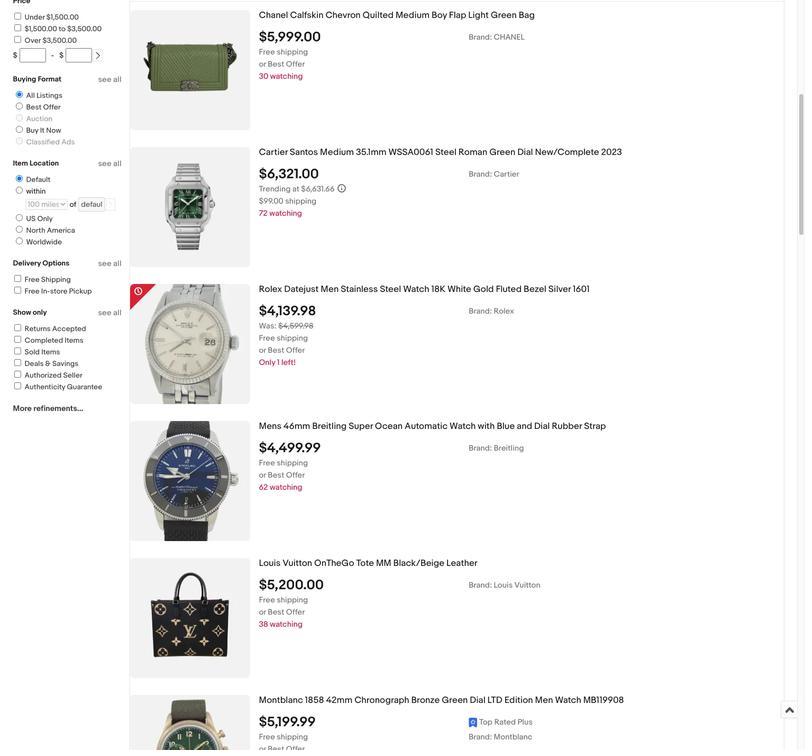 Task type: describe. For each thing, give the bounding box(es) containing it.
free shipping
[[259, 733, 308, 743]]

vuitton inside louis vuitton onthego tote mm black/beige leather link
[[283, 559, 313, 569]]

rolex inside brand: rolex was: $4,599.98 free shipping or best offer only 1 left!
[[494, 306, 515, 316]]

$1,500.00 to $3,500.00 checkbox
[[14, 24, 21, 31]]

rolex datejust men stainless steel watch 18k white gold fluted bezel silver 1601 image
[[138, 284, 242, 404]]

now
[[46, 126, 61, 135]]

Returns Accepted checkbox
[[14, 325, 21, 332]]

men inside montblanc 1858 42mm chronograph bronze green dial ltd edition men watch mb119908 link
[[536, 696, 554, 706]]

free left in-
[[25, 287, 40, 296]]

1 vertical spatial montblanc
[[494, 733, 533, 743]]

72
[[259, 208, 268, 218]]

see all button for all listings
[[98, 75, 122, 85]]

sold items
[[25, 348, 60, 357]]

all for free shipping
[[113, 259, 122, 269]]

light
[[469, 10, 489, 20]]

0 horizontal spatial watch
[[404, 284, 430, 295]]

buying format
[[13, 75, 62, 84]]

$99.00 shipping 72 watching
[[259, 196, 317, 218]]

go image
[[107, 201, 115, 209]]

over $3,500.00
[[25, 36, 77, 45]]

0 vertical spatial breitling
[[313, 421, 347, 432]]

offer inside brand: chanel free shipping or best offer 30 watching
[[286, 59, 305, 69]]

brand: for montblanc
[[469, 733, 493, 743]]

0 horizontal spatial steel
[[380, 284, 402, 295]]

format
[[38, 75, 62, 84]]

under $1,500.00 link
[[12, 13, 79, 22]]

with
[[478, 421, 495, 432]]

Free In-store Pickup checkbox
[[14, 287, 21, 294]]

best inside brand: louis vuitton free shipping or best offer 38 watching
[[268, 608, 285, 618]]

completed items
[[25, 336, 84, 345]]

or inside brand: louis vuitton free shipping or best offer 38 watching
[[259, 608, 266, 618]]

brand: for chanel
[[469, 32, 493, 42]]

authorized
[[25, 371, 62, 380]]

within radio
[[16, 187, 23, 194]]

brand: for rolex
[[469, 306, 493, 316]]

delivery
[[13, 259, 41, 268]]

shipping down $5,199.99
[[277, 733, 308, 743]]

us
[[26, 214, 36, 223]]

US Only radio
[[16, 214, 23, 221]]

1 horizontal spatial watch
[[450, 421, 476, 432]]

worldwide link
[[11, 238, 64, 247]]

chanel
[[494, 32, 525, 42]]

see all button for returns accepted
[[98, 308, 122, 318]]

only
[[33, 308, 47, 317]]

mm
[[376, 559, 392, 569]]

of
[[70, 200, 76, 209]]

returns accepted
[[25, 325, 86, 334]]

best offer
[[26, 103, 61, 112]]

white
[[448, 284, 472, 295]]

louis vuitton onthego tote mm black/beige leather link
[[259, 559, 785, 570]]

$4,499.99
[[259, 440, 321, 457]]

rubber
[[552, 421, 583, 432]]

brand: montblanc
[[469, 733, 533, 743]]

free inside brand: louis vuitton free shipping or best offer 38 watching
[[259, 595, 275, 606]]

brand: for louis
[[469, 581, 493, 591]]

black/beige
[[394, 559, 445, 569]]

0 vertical spatial green
[[491, 10, 517, 20]]

location
[[30, 159, 59, 168]]

see for returns accepted
[[98, 308, 112, 318]]

see for default
[[98, 159, 112, 169]]

Auction radio
[[16, 114, 23, 121]]

classified ads
[[26, 138, 75, 147]]

[object undefined] image
[[469, 718, 533, 728]]

free in-store pickup
[[25, 287, 92, 296]]

edition
[[505, 696, 534, 706]]

it
[[40, 126, 45, 135]]

cartier santos medium 35.1mm wssa0061 steel roman green dial new/complete 2023
[[259, 147, 623, 158]]

Maximum Value text field
[[66, 48, 92, 62]]

listings
[[37, 91, 62, 100]]

$6,631.66
[[301, 184, 335, 194]]

shipping inside "brand: breitling free shipping or best offer 62 watching"
[[277, 458, 308, 468]]

1601
[[574, 284, 590, 295]]

watching inside brand: chanel free shipping or best offer 30 watching
[[271, 71, 303, 81]]

top
[[480, 718, 493, 728]]

completed
[[25, 336, 63, 345]]

chanel calfskin chevron quilted medium boy flap light green bag
[[259, 10, 535, 20]]

Minimum Value text field
[[19, 48, 46, 62]]

42mm
[[327, 696, 353, 706]]

mens 46mm breitling super ocean automatic watch with blue and dial rubber strap image
[[132, 421, 249, 542]]

trending at $6,631.66
[[259, 184, 335, 194]]

guarantee
[[67, 383, 102, 392]]

all listings link
[[11, 91, 65, 100]]

shipping inside $99.00 shipping 72 watching
[[286, 196, 317, 206]]

rolex datejust men stainless steel watch 18k white gold fluted bezel silver 1601
[[259, 284, 590, 295]]

offer inside "brand: breitling free shipping or best offer 62 watching"
[[286, 471, 305, 481]]

within
[[26, 187, 46, 196]]

2 horizontal spatial dial
[[535, 421, 550, 432]]

medium inside cartier santos medium 35.1mm wssa0061 steel roman green dial new/complete 2023 link
[[320, 147, 354, 158]]

deals & savings link
[[12, 360, 79, 369]]

$99.00
[[259, 196, 284, 206]]

see all for free shipping
[[98, 259, 122, 269]]

0 vertical spatial $1,500.00
[[46, 13, 79, 22]]

brand: rolex was: $4,599.98 free shipping or best offer only 1 left!
[[259, 306, 515, 368]]

ads
[[62, 138, 75, 147]]

or inside brand: chanel free shipping or best offer 30 watching
[[259, 59, 266, 69]]

trending
[[259, 184, 291, 194]]

calfskin
[[290, 10, 324, 20]]

1
[[277, 358, 280, 368]]

boy
[[432, 10, 447, 20]]

1 vertical spatial green
[[490, 147, 516, 158]]

free in-store pickup link
[[12, 287, 92, 296]]

vuitton inside brand: louis vuitton free shipping or best offer 38 watching
[[515, 581, 541, 591]]

rolex datejust men stainless steel watch 18k white gold fluted bezel silver 1601 link
[[259, 284, 785, 295]]

see all for all listings
[[98, 75, 122, 85]]

north
[[26, 226, 45, 235]]

Under $1,500.00 checkbox
[[14, 13, 21, 20]]

18k
[[432, 284, 446, 295]]

see for all listings
[[98, 75, 112, 85]]

35.1mm
[[356, 147, 387, 158]]

1858
[[305, 696, 324, 706]]

Worldwide radio
[[16, 238, 23, 245]]

Deals & Savings checkbox
[[14, 360, 21, 366]]

brand: cartier
[[469, 169, 520, 179]]

leather
[[447, 559, 478, 569]]

all
[[26, 91, 35, 100]]

free inside brand: rolex was: $4,599.98 free shipping or best offer only 1 left!
[[259, 333, 275, 343]]

$ for maximum value text field
[[59, 51, 64, 60]]

left!
[[282, 358, 296, 368]]

free down $5,199.99
[[259, 733, 275, 743]]

to
[[59, 24, 66, 33]]

2 horizontal spatial watch
[[556, 696, 582, 706]]

0 horizontal spatial cartier
[[259, 147, 288, 158]]

auction
[[26, 114, 52, 123]]

new/complete
[[536, 147, 600, 158]]

returns
[[25, 325, 51, 334]]

brand: louis vuitton free shipping or best offer 38 watching
[[259, 581, 541, 630]]

flap
[[449, 10, 467, 20]]

best offer link
[[11, 103, 63, 112]]



Task type: vqa. For each thing, say whether or not it's contained in the screenshot.
top
yes



Task type: locate. For each thing, give the bounding box(es) containing it.
$1,500.00 up over $3,500.00 link
[[25, 24, 57, 33]]

2 all from the top
[[113, 159, 122, 169]]

only left 1
[[259, 358, 276, 368]]

brand: down roman
[[469, 169, 493, 179]]

1 vertical spatial dial
[[535, 421, 550, 432]]

or up 62 at bottom left
[[259, 471, 266, 481]]

$1,500.00 up to
[[46, 13, 79, 22]]

1 vertical spatial only
[[259, 358, 276, 368]]

0 vertical spatial dial
[[518, 147, 534, 158]]

chanel
[[259, 10, 288, 20]]

offer inside brand: rolex was: $4,599.98 free shipping or best offer only 1 left!
[[286, 346, 305, 356]]

0 vertical spatial watch
[[404, 284, 430, 295]]

&
[[45, 360, 51, 369]]

$1,500.00 to $3,500.00 link
[[12, 24, 102, 33]]

$5,999.00
[[259, 29, 321, 45]]

onthego
[[315, 559, 355, 569]]

louis vuitton onthego tote mm black/beige leather image
[[143, 559, 237, 679]]

louis vuitton onthego tote mm black/beige leather
[[259, 559, 478, 569]]

62
[[259, 483, 268, 493]]

0 horizontal spatial $
[[13, 51, 17, 60]]

4 or from the top
[[259, 608, 266, 618]]

0 vertical spatial vuitton
[[283, 559, 313, 569]]

see all for default
[[98, 159, 122, 169]]

Free Shipping checkbox
[[14, 275, 21, 282]]

offer down $5,200.00
[[286, 608, 305, 618]]

items for completed items
[[65, 336, 84, 345]]

free inside brand: chanel free shipping or best offer 30 watching
[[259, 47, 275, 57]]

free up "38" at the bottom left of page
[[259, 595, 275, 606]]

north america link
[[11, 226, 77, 235]]

3 see from the top
[[98, 259, 112, 269]]

1 vertical spatial vuitton
[[515, 581, 541, 591]]

shipping down $5,999.00
[[277, 47, 308, 57]]

brand: down top
[[469, 733, 493, 743]]

items down accepted
[[65, 336, 84, 345]]

1 horizontal spatial vuitton
[[515, 581, 541, 591]]

best up 1
[[268, 346, 285, 356]]

$3,500.00
[[67, 24, 102, 33], [42, 36, 77, 45]]

medium left 'boy'
[[396, 10, 430, 20]]

2 brand: from the top
[[469, 169, 493, 179]]

rolex up $4,139.98
[[259, 284, 282, 295]]

shipping down trending at $6,631.66
[[286, 196, 317, 206]]

brand: down the leather
[[469, 581, 493, 591]]

1 horizontal spatial breitling
[[494, 444, 525, 454]]

buy it now
[[26, 126, 61, 135]]

1 vertical spatial medium
[[320, 147, 354, 158]]

over
[[25, 36, 41, 45]]

0 horizontal spatial men
[[321, 284, 339, 295]]

1 see all from the top
[[98, 75, 122, 85]]

sold items link
[[12, 348, 60, 357]]

watch left the mb119908
[[556, 696, 582, 706]]

0 vertical spatial steel
[[436, 147, 457, 158]]

2 vertical spatial green
[[442, 696, 468, 706]]

men right edition at right
[[536, 696, 554, 706]]

steel
[[436, 147, 457, 158], [380, 284, 402, 295]]

offer up the left!
[[286, 346, 305, 356]]

rolex down the fluted
[[494, 306, 515, 316]]

vuitton down louis vuitton onthego tote mm black/beige leather link
[[515, 581, 541, 591]]

automatic
[[405, 421, 448, 432]]

louis up $5,200.00
[[259, 559, 281, 569]]

default link
[[11, 175, 53, 184]]

items for sold items
[[41, 348, 60, 357]]

Over $3,500.00 checkbox
[[14, 36, 21, 43]]

1 vertical spatial louis
[[494, 581, 513, 591]]

1 vertical spatial rolex
[[494, 306, 515, 316]]

0 vertical spatial cartier
[[259, 147, 288, 158]]

1 vertical spatial steel
[[380, 284, 402, 295]]

santos
[[290, 147, 318, 158]]

green up the chanel
[[491, 10, 517, 20]]

brand: inside brand: louis vuitton free shipping or best offer 38 watching
[[469, 581, 493, 591]]

breitling left super at the bottom left of page
[[313, 421, 347, 432]]

best inside brand: chanel free shipping or best offer 30 watching
[[268, 59, 285, 69]]

1 horizontal spatial louis
[[494, 581, 513, 591]]

2 see all button from the top
[[98, 159, 122, 169]]

3 see all from the top
[[98, 259, 122, 269]]

Best Offer radio
[[16, 103, 23, 110]]

0 horizontal spatial items
[[41, 348, 60, 357]]

0 vertical spatial medium
[[396, 10, 430, 20]]

items up the deals & savings
[[41, 348, 60, 357]]

strap
[[585, 421, 607, 432]]

$ for minimum value text box
[[13, 51, 17, 60]]

1 horizontal spatial montblanc
[[494, 733, 533, 743]]

louis inside brand: louis vuitton free shipping or best offer 38 watching
[[494, 581, 513, 591]]

-
[[51, 51, 54, 60]]

and
[[517, 421, 533, 432]]

best inside brand: rolex was: $4,599.98 free shipping or best offer only 1 left!
[[268, 346, 285, 356]]

offer inside brand: louis vuitton free shipping or best offer 38 watching
[[286, 608, 305, 618]]

authenticity guarantee link
[[12, 383, 102, 392]]

buy
[[26, 126, 38, 135]]

2023
[[602, 147, 623, 158]]

chevron
[[326, 10, 361, 20]]

1 horizontal spatial items
[[65, 336, 84, 345]]

roman
[[459, 147, 488, 158]]

cartier santos medium 35.1mm wssa0061 steel roman green dial new/complete 2023 image
[[130, 162, 250, 252]]

accepted
[[52, 325, 86, 334]]

Default radio
[[16, 175, 23, 182]]

men inside the rolex datejust men stainless steel watch 18k white gold fluted bezel silver 1601 link
[[321, 284, 339, 295]]

blue
[[497, 421, 515, 432]]

or inside "brand: breitling free shipping or best offer 62 watching"
[[259, 471, 266, 481]]

louis down louis vuitton onthego tote mm black/beige leather link
[[494, 581, 513, 591]]

refinements...
[[34, 404, 83, 414]]

shipping inside brand: louis vuitton free shipping or best offer 38 watching
[[277, 595, 308, 606]]

green right bronze
[[442, 696, 468, 706]]

brand: inside "brand: breitling free shipping or best offer 62 watching"
[[469, 444, 493, 454]]

bag
[[519, 10, 535, 20]]

Authorized Seller checkbox
[[14, 371, 21, 378]]

watch left the with
[[450, 421, 476, 432]]

5 brand: from the top
[[469, 581, 493, 591]]

see all button for free shipping
[[98, 259, 122, 269]]

1 vertical spatial $1,500.00
[[25, 24, 57, 33]]

steel left roman
[[436, 147, 457, 158]]

shipping down $4,499.99
[[277, 458, 308, 468]]

0 horizontal spatial vuitton
[[283, 559, 313, 569]]

shipping down $5,200.00
[[277, 595, 308, 606]]

vuitton up $5,200.00
[[283, 559, 313, 569]]

shipping inside brand: rolex was: $4,599.98 free shipping or best offer only 1 left!
[[277, 333, 308, 343]]

breitling inside "brand: breitling free shipping or best offer 62 watching"
[[494, 444, 525, 454]]

0 vertical spatial $3,500.00
[[67, 24, 102, 33]]

3 or from the top
[[259, 471, 266, 481]]

0 horizontal spatial breitling
[[313, 421, 347, 432]]

0 vertical spatial items
[[65, 336, 84, 345]]

options
[[43, 259, 70, 268]]

$3,500.00 right to
[[67, 24, 102, 33]]

best up auction link on the top
[[26, 103, 42, 112]]

2 see all from the top
[[98, 159, 122, 169]]

medium right santos
[[320, 147, 354, 158]]

Authenticity Guarantee checkbox
[[14, 383, 21, 390]]

chronograph
[[355, 696, 410, 706]]

cartier up $6,321.00
[[259, 147, 288, 158]]

best up 30
[[268, 59, 285, 69]]

stainless
[[341, 284, 378, 295]]

over $3,500.00 link
[[12, 36, 77, 45]]

all listings
[[26, 91, 62, 100]]

0 horizontal spatial dial
[[470, 696, 486, 706]]

mens 46mm breitling super ocean automatic watch with blue and dial rubber strap
[[259, 421, 607, 432]]

watching right "38" at the bottom left of page
[[270, 620, 303, 630]]

1 see from the top
[[98, 75, 112, 85]]

store
[[50, 287, 67, 296]]

or up "38" at the bottom left of page
[[259, 608, 266, 618]]

3 brand: from the top
[[469, 306, 493, 316]]

offer down listings
[[43, 103, 61, 112]]

watching inside brand: louis vuitton free shipping or best offer 38 watching
[[270, 620, 303, 630]]

2 or from the top
[[259, 346, 266, 356]]

$4,139.98
[[259, 303, 316, 320]]

more refinements... button
[[13, 404, 83, 414]]

Sold Items checkbox
[[14, 348, 21, 355]]

quilted
[[363, 10, 394, 20]]

authenticity guarantee
[[25, 383, 102, 392]]

free inside "brand: breitling free shipping or best offer 62 watching"
[[259, 458, 275, 468]]

All Listings radio
[[16, 91, 23, 98]]

or up 30
[[259, 59, 266, 69]]

free down was:
[[259, 333, 275, 343]]

1 all from the top
[[113, 75, 122, 85]]

1 horizontal spatial steel
[[436, 147, 457, 158]]

0 horizontal spatial rolex
[[259, 284, 282, 295]]

brand: inside brand: chanel free shipping or best offer 30 watching
[[469, 32, 493, 42]]

best inside "brand: breitling free shipping or best offer 62 watching"
[[268, 471, 285, 481]]

or inside brand: rolex was: $4,599.98 free shipping or best offer only 1 left!
[[259, 346, 266, 356]]

$ right -
[[59, 51, 64, 60]]

ltd
[[488, 696, 503, 706]]

super
[[349, 421, 373, 432]]

shipping down $4,599.98
[[277, 333, 308, 343]]

brand: for breitling
[[469, 444, 493, 454]]

$6,321.00
[[259, 166, 319, 182]]

men
[[321, 284, 339, 295], [536, 696, 554, 706]]

offer down $4,499.99
[[286, 471, 305, 481]]

see all button for default
[[98, 159, 122, 169]]

brand: inside brand: rolex was: $4,599.98 free shipping or best offer only 1 left!
[[469, 306, 493, 316]]

1 horizontal spatial $
[[59, 51, 64, 60]]

all for returns accepted
[[113, 308, 122, 318]]

all for all listings
[[113, 75, 122, 85]]

1 horizontal spatial only
[[259, 358, 276, 368]]

or down was:
[[259, 346, 266, 356]]

see
[[98, 75, 112, 85], [98, 159, 112, 169], [98, 259, 112, 269], [98, 308, 112, 318]]

Classified Ads radio
[[16, 138, 23, 145]]

watch left 18k
[[404, 284, 430, 295]]

4 all from the top
[[113, 308, 122, 318]]

0 horizontal spatial only
[[37, 214, 53, 223]]

0 vertical spatial men
[[321, 284, 339, 295]]

0 vertical spatial rolex
[[259, 284, 282, 295]]

cartier santos medium 35.1mm wssa0061 steel roman green dial new/complete 2023 link
[[259, 147, 785, 158]]

sold
[[25, 348, 40, 357]]

show only
[[13, 308, 47, 317]]

watching inside $99.00 shipping 72 watching
[[270, 208, 302, 218]]

more
[[13, 404, 32, 414]]

only inside brand: rolex was: $4,599.98 free shipping or best offer only 1 left!
[[259, 358, 276, 368]]

green up brand: cartier
[[490, 147, 516, 158]]

best up "38" at the bottom left of page
[[268, 608, 285, 618]]

brand: down gold
[[469, 306, 493, 316]]

chanel calfskin chevron quilted medium boy flap light green bag image
[[130, 10, 250, 130]]

buy it now link
[[11, 126, 63, 135]]

1 horizontal spatial cartier
[[494, 169, 520, 179]]

shipping inside brand: chanel free shipping or best offer 30 watching
[[277, 47, 308, 57]]

$ down over $3,500.00 option
[[13, 51, 17, 60]]

3 see all button from the top
[[98, 259, 122, 269]]

2 $ from the left
[[59, 51, 64, 60]]

dial left ltd on the right bottom of the page
[[470, 696, 486, 706]]

1 vertical spatial $3,500.00
[[42, 36, 77, 45]]

free shipping
[[25, 275, 71, 284]]

1 vertical spatial watch
[[450, 421, 476, 432]]

1 vertical spatial items
[[41, 348, 60, 357]]

1 or from the top
[[259, 59, 266, 69]]

1 $ from the left
[[13, 51, 17, 60]]

1 see all button from the top
[[98, 75, 122, 85]]

1 vertical spatial men
[[536, 696, 554, 706]]

see for free shipping
[[98, 259, 112, 269]]

vuitton
[[283, 559, 313, 569], [515, 581, 541, 591]]

1 vertical spatial breitling
[[494, 444, 525, 454]]

classified ads link
[[11, 138, 77, 147]]

dial right and
[[535, 421, 550, 432]]

brand: down the with
[[469, 444, 493, 454]]

2 see from the top
[[98, 159, 112, 169]]

North America radio
[[16, 226, 23, 233]]

only up north america link
[[37, 214, 53, 223]]

2 vertical spatial dial
[[470, 696, 486, 706]]

brand: for cartier
[[469, 169, 493, 179]]

free up 62 at bottom left
[[259, 458, 275, 468]]

watching right 62 at bottom left
[[270, 483, 303, 493]]

silver
[[549, 284, 572, 295]]

watching inside "brand: breitling free shipping or best offer 62 watching"
[[270, 483, 303, 493]]

show
[[13, 308, 31, 317]]

ocean
[[375, 421, 403, 432]]

default text field
[[79, 198, 105, 212]]

1 horizontal spatial men
[[536, 696, 554, 706]]

montblanc 1858 42mm chronograph bronze green dial ltd edition men watch mb119908 image
[[130, 696, 250, 751]]

4 see from the top
[[98, 308, 112, 318]]

1 horizontal spatial rolex
[[494, 306, 515, 316]]

tote
[[357, 559, 374, 569]]

1 vertical spatial cartier
[[494, 169, 520, 179]]

shipping
[[41, 275, 71, 284]]

$4,599.98
[[279, 321, 314, 331]]

cartier down cartier santos medium 35.1mm wssa0061 steel roman green dial new/complete 2023 link
[[494, 169, 520, 179]]

0 vertical spatial only
[[37, 214, 53, 223]]

rolex
[[259, 284, 282, 295], [494, 306, 515, 316]]

shipping
[[277, 47, 308, 57], [286, 196, 317, 206], [277, 333, 308, 343], [277, 458, 308, 468], [277, 595, 308, 606], [277, 733, 308, 743]]

brand:
[[469, 32, 493, 42], [469, 169, 493, 179], [469, 306, 493, 316], [469, 444, 493, 454], [469, 581, 493, 591], [469, 733, 493, 743]]

$5,199.99
[[259, 715, 316, 731]]

Completed Items checkbox
[[14, 336, 21, 343]]

$3,500.00 down to
[[42, 36, 77, 45]]

dial up brand: cartier
[[518, 147, 534, 158]]

all for default
[[113, 159, 122, 169]]

bronze
[[412, 696, 440, 706]]

green
[[491, 10, 517, 20], [490, 147, 516, 158], [442, 696, 468, 706]]

1 horizontal spatial dial
[[518, 147, 534, 158]]

brand: chanel free shipping or best offer 30 watching
[[259, 32, 525, 81]]

4 brand: from the top
[[469, 444, 493, 454]]

3 all from the top
[[113, 259, 122, 269]]

$1,500.00 to $3,500.00
[[25, 24, 102, 33]]

gold
[[474, 284, 494, 295]]

4 see all button from the top
[[98, 308, 122, 318]]

0 horizontal spatial medium
[[320, 147, 354, 158]]

6 brand: from the top
[[469, 733, 493, 743]]

or
[[259, 59, 266, 69], [259, 346, 266, 356], [259, 471, 266, 481], [259, 608, 266, 618]]

medium inside chanel calfskin chevron quilted medium boy flap light green bag link
[[396, 10, 430, 20]]

0 horizontal spatial louis
[[259, 559, 281, 569]]

free shipping link
[[12, 275, 71, 284]]

montblanc up $5,199.99
[[259, 696, 303, 706]]

0 vertical spatial montblanc
[[259, 696, 303, 706]]

offer down $5,999.00
[[286, 59, 305, 69]]

best up 62 at bottom left
[[268, 471, 285, 481]]

4 see all from the top
[[98, 308, 122, 318]]

Buy It Now radio
[[16, 126, 23, 133]]

0 horizontal spatial montblanc
[[259, 696, 303, 706]]

montblanc down 'top rated plus'
[[494, 733, 533, 743]]

free up 30
[[259, 47, 275, 57]]

pickup
[[69, 287, 92, 296]]

offer
[[286, 59, 305, 69], [43, 103, 61, 112], [286, 346, 305, 356], [286, 471, 305, 481], [286, 608, 305, 618]]

america
[[47, 226, 75, 235]]

brand: breitling free shipping or best offer 62 watching
[[259, 444, 525, 493]]

1 brand: from the top
[[469, 32, 493, 42]]

submit price range image
[[94, 52, 102, 59]]

2 vertical spatial watch
[[556, 696, 582, 706]]

top rated plus
[[480, 718, 533, 728]]

watching down "$99.00"
[[270, 208, 302, 218]]

free right free shipping option
[[25, 275, 40, 284]]

1 horizontal spatial medium
[[396, 10, 430, 20]]

men right datejust
[[321, 284, 339, 295]]

$
[[13, 51, 17, 60], [59, 51, 64, 60]]

steel right the stainless
[[380, 284, 402, 295]]

breitling
[[313, 421, 347, 432], [494, 444, 525, 454]]

bezel
[[524, 284, 547, 295]]

46mm
[[284, 421, 311, 432]]

louis
[[259, 559, 281, 569], [494, 581, 513, 591]]

see all for returns accepted
[[98, 308, 122, 318]]

brand: down light
[[469, 32, 493, 42]]

0 vertical spatial louis
[[259, 559, 281, 569]]

north america
[[26, 226, 75, 235]]

watching right 30
[[271, 71, 303, 81]]

breitling down blue
[[494, 444, 525, 454]]



